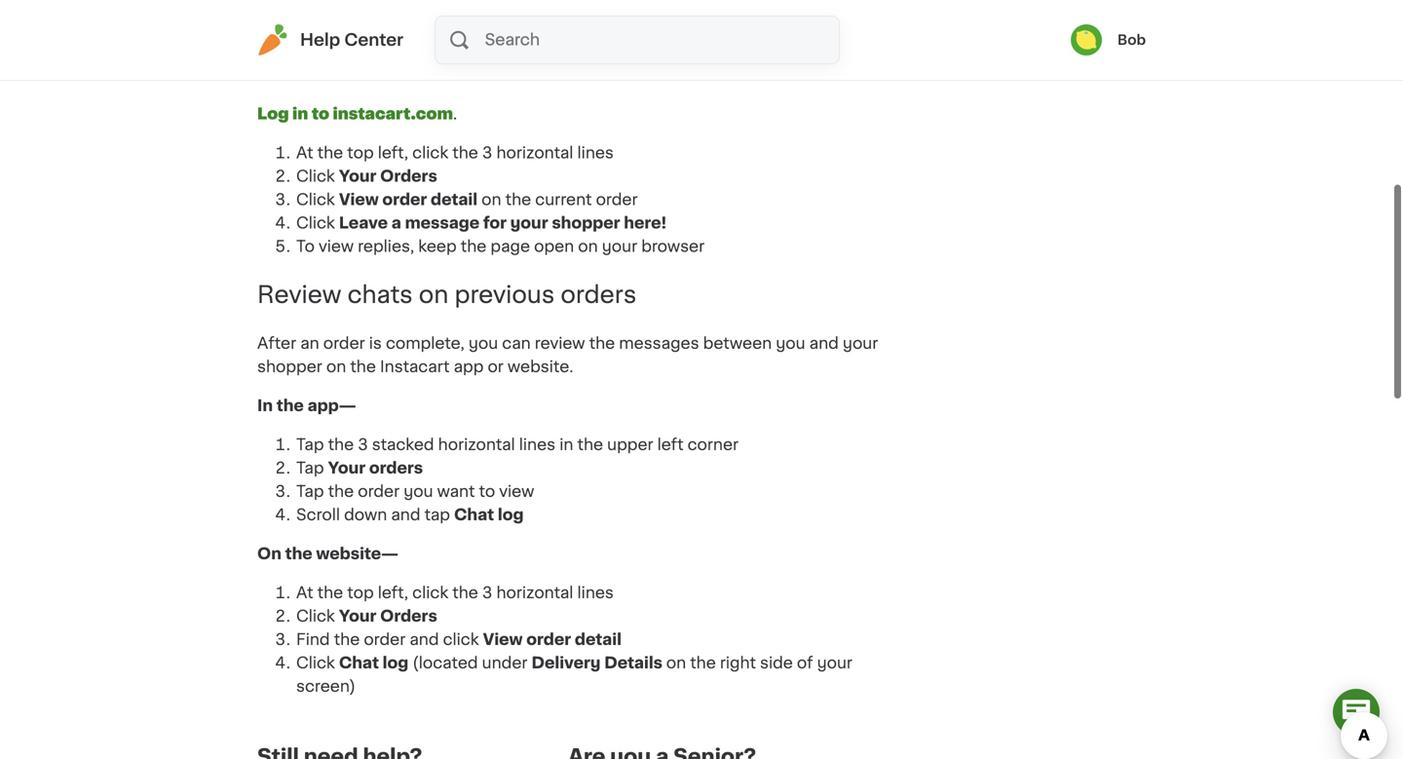 Task type: vqa. For each thing, say whether or not it's contained in the screenshot.
corner
yes



Task type: describe. For each thing, give the bounding box(es) containing it.
log in to instacart.com .
[[257, 106, 457, 122]]

chats
[[347, 283, 413, 307]]

5 click from the top
[[296, 655, 335, 671]]

messages
[[619, 336, 699, 351]]

delivery
[[532, 655, 601, 671]]

browser
[[641, 239, 705, 254]]

when
[[797, 5, 839, 20]]

instacart image
[[257, 24, 288, 56]]

chat inside tap the 3 stacked horizontal lines in the upper left corner tap your orders tap the order you want to view scroll down and tap chat log
[[454, 507, 494, 523]]

3 for and
[[482, 585, 492, 601]]

.
[[453, 106, 457, 122]]

the up for
[[505, 192, 531, 207]]

have
[[344, 5, 382, 20]]

help
[[300, 32, 340, 48]]

1 on from the top
[[257, 67, 281, 83]]

view inside at the top left, click the 3 horizontal lines click your orders click view order detail on the current order click leave a message for your shopper here! to view replies, keep the page open on your browser
[[339, 192, 379, 207]]

lines for current
[[577, 145, 614, 161]]

replies.
[[437, 28, 494, 44]]

on inside "if you have turned on in-app notifications, you'll receive an alert when your personal shopper replies."
[[441, 5, 461, 20]]

3 inside tap the 3 stacked horizontal lines in the upper left corner tap your orders tap the order you want to view scroll down and tap chat log
[[358, 437, 368, 453]]

1 tap from the top
[[296, 437, 324, 453]]

personal
[[296, 28, 364, 44]]

replies,
[[358, 239, 414, 254]]

1 vertical spatial log
[[383, 655, 409, 671]]

top for the
[[347, 585, 374, 601]]

3 for detail
[[482, 145, 492, 161]]

the down for
[[461, 239, 487, 254]]

complete,
[[386, 336, 465, 351]]

under
[[482, 655, 528, 671]]

the down log in to instacart.com link
[[317, 145, 343, 161]]

if you have turned on in-app notifications, you'll receive an alert when your personal shopper replies.
[[296, 5, 878, 44]]

for
[[483, 215, 507, 231]]

on inside after an order is complete, you can review the messages between you and your shopper on the instacart app or website.
[[326, 359, 346, 375]]

click inside at the top left, click the 3 horizontal lines click your orders find the order and click view order detail
[[296, 609, 335, 624]]

order inside after an order is complete, you can review the messages between you and your shopper on the instacart app or website.
[[323, 336, 365, 351]]

and inside after an order is complete, you can review the messages between you and your shopper on the instacart app or website.
[[809, 336, 839, 351]]

current
[[535, 192, 592, 207]]

left
[[657, 437, 684, 453]]

app inside after an order is complete, you can review the messages between you and your shopper on the instacart app or website.
[[454, 359, 484, 375]]

help center
[[300, 32, 403, 48]]

help center link
[[257, 24, 403, 56]]

order up delivery
[[526, 632, 571, 648]]

an inside after an order is complete, you can review the messages between you and your shopper on the instacart app or website.
[[300, 336, 319, 351]]

side
[[760, 655, 793, 671]]

or
[[488, 359, 504, 375]]

scroll
[[296, 507, 340, 523]]

the left upper
[[577, 437, 603, 453]]

order inside tap the 3 stacked horizontal lines in the upper left corner tap your orders tap the order you want to view scroll down and tap chat log
[[358, 484, 400, 500]]

a
[[392, 215, 401, 231]]

orders for detail
[[380, 168, 437, 184]]

instacart.com
[[333, 106, 453, 122]]

center
[[344, 32, 403, 48]]

2 website— from the top
[[316, 546, 399, 562]]

website.
[[508, 359, 573, 375]]

shopper inside at the top left, click the 3 horizontal lines click your orders click view order detail on the current order click leave a message for your shopper here! to view replies, keep the page open on your browser
[[552, 215, 620, 231]]

you right the between at the right
[[776, 336, 805, 351]]

3 click from the top
[[296, 215, 335, 231]]

to
[[296, 239, 315, 254]]

view inside at the top left, click the 3 horizontal lines click your orders click view order detail on the current order click leave a message for your shopper here! to view replies, keep the page open on your browser
[[319, 239, 354, 254]]

can
[[502, 336, 531, 351]]

lines inside tap the 3 stacked horizontal lines in the upper left corner tap your orders tap the order you want to view scroll down and tap chat log
[[519, 437, 556, 453]]

in the app—
[[257, 398, 356, 414]]

message
[[405, 215, 480, 231]]

after
[[257, 336, 296, 351]]

review
[[535, 336, 585, 351]]

app inside "if you have turned on in-app notifications, you'll receive an alert when your personal shopper replies."
[[486, 5, 516, 20]]

log in to instacart.com link
[[257, 106, 453, 122]]

the down .
[[452, 145, 478, 161]]

here!
[[624, 215, 667, 231]]

you inside tap the 3 stacked horizontal lines in the upper left corner tap your orders tap the order you want to view scroll down and tap chat log
[[404, 484, 433, 500]]

in-
[[465, 5, 486, 20]]

2 on the website— from the top
[[257, 546, 399, 562]]

1 click from the top
[[296, 168, 335, 184]]

the up scroll
[[328, 484, 354, 500]]

you up or
[[469, 336, 498, 351]]

on right open
[[578, 239, 598, 254]]

after an order is complete, you can review the messages between you and your shopper on the instacart app or website.
[[257, 336, 878, 375]]

turned
[[386, 5, 438, 20]]

left, for the
[[378, 585, 408, 601]]

the down is
[[350, 359, 376, 375]]

screen)
[[296, 679, 356, 694]]

at the top left, click the 3 horizontal lines click your orders find the order and click view order detail
[[296, 585, 622, 648]]

in
[[257, 398, 273, 414]]

click for detail
[[412, 145, 448, 161]]

order right find
[[364, 632, 406, 648]]

upper
[[607, 437, 653, 453]]

your inside tap the 3 stacked horizontal lines in the upper left corner tap your orders tap the order you want to view scroll down and tap chat log
[[328, 461, 366, 476]]

horizontal inside tap the 3 stacked horizontal lines in the upper left corner tap your orders tap the order you want to view scroll down and tap chat log
[[438, 437, 515, 453]]

2 on from the top
[[257, 546, 281, 562]]

the down scroll
[[285, 546, 312, 562]]

your inside after an order is complete, you can review the messages between you and your shopper on the instacart app or website.
[[843, 336, 878, 351]]

previous
[[455, 283, 555, 307]]

the right find
[[334, 632, 360, 648]]

on the right side of your screen)
[[296, 655, 853, 694]]

your for at the top left, click the 3 horizontal lines click your orders find the order and click view order detail
[[339, 609, 377, 624]]

0 horizontal spatial chat
[[339, 655, 379, 671]]

click for and
[[412, 585, 448, 601]]

(located
[[413, 655, 478, 671]]

shopper inside after an order is complete, you can review the messages between you and your shopper on the instacart app or website.
[[257, 359, 322, 375]]



Task type: locate. For each thing, give the bounding box(es) containing it.
corner
[[688, 437, 739, 453]]

left,
[[378, 145, 408, 161], [378, 585, 408, 601]]

horizontal up want
[[438, 437, 515, 453]]

1 vertical spatial left,
[[378, 585, 408, 601]]

view inside tap the 3 stacked horizontal lines in the upper left corner tap your orders tap the order you want to view scroll down and tap chat log
[[499, 484, 534, 500]]

2 top from the top
[[347, 585, 374, 601]]

1 vertical spatial shopper
[[552, 215, 620, 231]]

view right want
[[499, 484, 534, 500]]

log left (located
[[383, 655, 409, 671]]

notifications,
[[520, 5, 622, 20]]

horizontal
[[496, 145, 573, 161], [438, 437, 515, 453], [496, 585, 573, 601]]

horizontal for the
[[496, 145, 573, 161]]

the left right
[[690, 655, 716, 671]]

top inside at the top left, click the 3 horizontal lines click your orders click view order detail on the current order click leave a message for your shopper here! to view replies, keep the page open on your browser
[[347, 145, 374, 161]]

0 vertical spatial on
[[257, 67, 281, 83]]

1 vertical spatial app
[[454, 359, 484, 375]]

website— down help center
[[316, 67, 399, 83]]

left, down instacart.com
[[378, 145, 408, 161]]

detail up message
[[431, 192, 478, 207]]

lines for order
[[577, 585, 614, 601]]

1 vertical spatial orders
[[380, 609, 437, 624]]

detail up delivery
[[575, 632, 622, 648]]

if
[[296, 5, 307, 20]]

on right details
[[666, 655, 686, 671]]

top inside at the top left, click the 3 horizontal lines click your orders find the order and click view order detail
[[347, 585, 374, 601]]

left, inside at the top left, click the 3 horizontal lines click your orders click view order detail on the current order click leave a message for your shopper here! to view replies, keep the page open on your browser
[[378, 145, 408, 161]]

and inside tap the 3 stacked horizontal lines in the upper left corner tap your orders tap the order you want to view scroll down and tap chat log
[[391, 507, 421, 523]]

at inside at the top left, click the 3 horizontal lines click your orders find the order and click view order detail
[[296, 585, 313, 601]]

click
[[412, 145, 448, 161], [412, 585, 448, 601], [443, 632, 479, 648]]

horizontal for view
[[496, 585, 573, 601]]

log
[[257, 106, 289, 122]]

horizontal inside at the top left, click the 3 horizontal lines click your orders click view order detail on the current order click leave a message for your shopper here! to view replies, keep the page open on your browser
[[496, 145, 573, 161]]

the up find
[[317, 585, 343, 601]]

0 vertical spatial log
[[498, 507, 524, 523]]

lines up delivery
[[577, 585, 614, 601]]

1 horizontal spatial orders
[[561, 283, 637, 307]]

order up down
[[358, 484, 400, 500]]

top for view
[[347, 145, 374, 161]]

to inside tap the 3 stacked horizontal lines in the upper left corner tap your orders tap the order you want to view scroll down and tap chat log
[[479, 484, 495, 500]]

0 vertical spatial lines
[[577, 145, 614, 161]]

1 vertical spatial website—
[[316, 546, 399, 562]]

1 horizontal spatial to
[[479, 484, 495, 500]]

on inside on the right side of your screen)
[[666, 655, 686, 671]]

leave
[[339, 215, 388, 231]]

an left "alert"
[[734, 5, 753, 20]]

0 vertical spatial view
[[319, 239, 354, 254]]

0 vertical spatial your
[[339, 168, 377, 184]]

view
[[339, 192, 379, 207], [483, 632, 523, 648]]

2 vertical spatial tap
[[296, 484, 324, 500]]

2 orders from the top
[[380, 609, 437, 624]]

lines inside at the top left, click the 3 horizontal lines click your orders click view order detail on the current order click leave a message for your shopper here! to view replies, keep the page open on your browser
[[577, 145, 614, 161]]

lines inside at the top left, click the 3 horizontal lines click your orders find the order and click view order detail
[[577, 585, 614, 601]]

website— down down
[[316, 546, 399, 562]]

view inside at the top left, click the 3 horizontal lines click your orders find the order and click view order detail
[[483, 632, 523, 648]]

1 vertical spatial click
[[412, 585, 448, 601]]

of
[[797, 655, 813, 671]]

order
[[382, 192, 427, 207], [596, 192, 638, 207], [323, 336, 365, 351], [358, 484, 400, 500], [364, 632, 406, 648], [526, 632, 571, 648]]

on up app—
[[326, 359, 346, 375]]

review
[[257, 283, 342, 307]]

orders
[[380, 168, 437, 184], [380, 609, 437, 624]]

0 vertical spatial in
[[292, 106, 308, 122]]

click inside at the top left, click the 3 horizontal lines click your orders click view order detail on the current order click leave a message for your shopper here! to view replies, keep the page open on your browser
[[412, 145, 448, 161]]

0 horizontal spatial in
[[292, 106, 308, 122]]

at for at the top left, click the 3 horizontal lines click your orders find the order and click view order detail
[[296, 585, 313, 601]]

bob
[[1118, 33, 1146, 47]]

to right log
[[312, 106, 329, 122]]

0 vertical spatial detail
[[431, 192, 478, 207]]

1 vertical spatial on the website—
[[257, 546, 399, 562]]

0 vertical spatial orders
[[561, 283, 637, 307]]

4 click from the top
[[296, 609, 335, 624]]

0 vertical spatial orders
[[380, 168, 437, 184]]

1 vertical spatial and
[[391, 507, 421, 523]]

1 vertical spatial in
[[560, 437, 573, 453]]

3
[[482, 145, 492, 161], [358, 437, 368, 453], [482, 585, 492, 601]]

your up the leave
[[339, 168, 377, 184]]

2 vertical spatial and
[[410, 632, 439, 648]]

horizontal up the under
[[496, 585, 573, 601]]

view
[[319, 239, 354, 254], [499, 484, 534, 500]]

to right want
[[479, 484, 495, 500]]

page
[[491, 239, 530, 254]]

0 horizontal spatial app
[[454, 359, 484, 375]]

your for at the top left, click the 3 horizontal lines click your orders click view order detail on the current order click leave a message for your shopper here! to view replies, keep the page open on your browser
[[339, 168, 377, 184]]

orders up a
[[380, 168, 437, 184]]

1 vertical spatial on
[[257, 546, 281, 562]]

tap the 3 stacked horizontal lines in the upper left corner tap your orders tap the order you want to view scroll down and tap chat log
[[296, 437, 739, 523]]

app left or
[[454, 359, 484, 375]]

0 vertical spatial horizontal
[[496, 145, 573, 161]]

shopper down after
[[257, 359, 322, 375]]

1 vertical spatial an
[[300, 336, 319, 351]]

2 vertical spatial horizontal
[[496, 585, 573, 601]]

details
[[604, 655, 663, 671]]

3 left stacked
[[358, 437, 368, 453]]

receive
[[673, 5, 730, 20]]

3 tap from the top
[[296, 484, 324, 500]]

right
[[720, 655, 756, 671]]

top down log in to instacart.com .
[[347, 145, 374, 161]]

find
[[296, 632, 330, 648]]

order up a
[[382, 192, 427, 207]]

orders
[[561, 283, 637, 307], [369, 461, 423, 476]]

the right in
[[277, 398, 304, 414]]

the up "click chat log (located under delivery details"
[[452, 585, 478, 601]]

an
[[734, 5, 753, 20], [300, 336, 319, 351]]

app up replies.
[[486, 5, 516, 20]]

1 horizontal spatial view
[[483, 632, 523, 648]]

1 vertical spatial 3
[[358, 437, 368, 453]]

you up tap
[[404, 484, 433, 500]]

view up the under
[[483, 632, 523, 648]]

user avatar image
[[1071, 24, 1102, 56]]

0 horizontal spatial view
[[319, 239, 354, 254]]

orders down stacked
[[369, 461, 423, 476]]

on the website—
[[257, 67, 399, 83], [257, 546, 399, 562]]

left, for view
[[378, 145, 408, 161]]

0 vertical spatial and
[[809, 336, 839, 351]]

0 vertical spatial view
[[339, 192, 379, 207]]

your
[[843, 5, 878, 20], [510, 215, 548, 231], [602, 239, 637, 254], [843, 336, 878, 351], [817, 655, 853, 671]]

1 on the website— from the top
[[257, 67, 399, 83]]

detail inside at the top left, click the 3 horizontal lines click your orders find the order and click view order detail
[[575, 632, 622, 648]]

the inside on the right side of your screen)
[[690, 655, 716, 671]]

0 vertical spatial on the website—
[[257, 67, 399, 83]]

the down app—
[[328, 437, 354, 453]]

view up the leave
[[339, 192, 379, 207]]

left, inside at the top left, click the 3 horizontal lines click your orders find the order and click view order detail
[[378, 585, 408, 601]]

2 vertical spatial your
[[339, 609, 377, 624]]

at
[[296, 145, 313, 161], [296, 585, 313, 601]]

0 horizontal spatial view
[[339, 192, 379, 207]]

2 tap from the top
[[296, 461, 324, 476]]

detail inside at the top left, click the 3 horizontal lines click your orders click view order detail on the current order click leave a message for your shopper here! to view replies, keep the page open on your browser
[[431, 192, 478, 207]]

log right tap
[[498, 507, 524, 523]]

horizontal up current
[[496, 145, 573, 161]]

2 at from the top
[[296, 585, 313, 601]]

0 vertical spatial shopper
[[368, 28, 433, 44]]

review chats on previous orders
[[257, 283, 637, 307]]

in inside tap the 3 stacked horizontal lines in the upper left corner tap your orders tap the order you want to view scroll down and tap chat log
[[560, 437, 573, 453]]

2 vertical spatial lines
[[577, 585, 614, 601]]

your inside at the top left, click the 3 horizontal lines click your orders click view order detail on the current order click leave a message for your shopper here! to view replies, keep the page open on your browser
[[339, 168, 377, 184]]

and left tap
[[391, 507, 421, 523]]

1 horizontal spatial chat
[[454, 507, 494, 523]]

the down help
[[285, 67, 312, 83]]

app—
[[308, 398, 356, 414]]

shopper down current
[[552, 215, 620, 231]]

Search search field
[[483, 17, 839, 63]]

lines down the website.
[[519, 437, 556, 453]]

1 top from the top
[[347, 145, 374, 161]]

and up (located
[[410, 632, 439, 648]]

3 inside at the top left, click the 3 horizontal lines click your orders click view order detail on the current order click leave a message for your shopper here! to view replies, keep the page open on your browser
[[482, 145, 492, 161]]

you'll
[[626, 5, 669, 20]]

shopper inside "if you have turned on in-app notifications, you'll receive an alert when your personal shopper replies."
[[368, 28, 433, 44]]

1 vertical spatial horizontal
[[438, 437, 515, 453]]

1 vertical spatial view
[[483, 632, 523, 648]]

between
[[703, 336, 772, 351]]

your up screen) in the left of the page
[[339, 609, 377, 624]]

orders for and
[[380, 609, 437, 624]]

chat down want
[[454, 507, 494, 523]]

and right the between at the right
[[809, 336, 839, 351]]

lines up current
[[577, 145, 614, 161]]

website—
[[316, 67, 399, 83], [316, 546, 399, 562]]

1 vertical spatial lines
[[519, 437, 556, 453]]

you inside "if you have turned on in-app notifications, you'll receive an alert when your personal shopper replies."
[[311, 5, 340, 20]]

orders inside tap the 3 stacked horizontal lines in the upper left corner tap your orders tap the order you want to view scroll down and tap chat log
[[369, 461, 423, 476]]

orders inside at the top left, click the 3 horizontal lines click your orders find the order and click view order detail
[[380, 609, 437, 624]]

1 horizontal spatial detail
[[575, 632, 622, 648]]

1 left, from the top
[[378, 145, 408, 161]]

down
[[344, 507, 387, 523]]

0 vertical spatial click
[[412, 145, 448, 161]]

3 up "click chat log (located under delivery details"
[[482, 585, 492, 601]]

3 up for
[[482, 145, 492, 161]]

1 at from the top
[[296, 145, 313, 161]]

lines
[[577, 145, 614, 161], [519, 437, 556, 453], [577, 585, 614, 601]]

your up down
[[328, 461, 366, 476]]

in left upper
[[560, 437, 573, 453]]

0 horizontal spatial shopper
[[257, 359, 322, 375]]

your inside "if you have turned on in-app notifications, you'll receive an alert when your personal shopper replies."
[[843, 5, 878, 20]]

your inside on the right side of your screen)
[[817, 655, 853, 671]]

1 vertical spatial tap
[[296, 461, 324, 476]]

and
[[809, 336, 839, 351], [391, 507, 421, 523], [410, 632, 439, 648]]

click
[[296, 168, 335, 184], [296, 192, 335, 207], [296, 215, 335, 231], [296, 609, 335, 624], [296, 655, 335, 671]]

tap
[[424, 507, 450, 523]]

on left in-
[[441, 5, 461, 20]]

1 vertical spatial detail
[[575, 632, 622, 648]]

at down log in to instacart.com link
[[296, 145, 313, 161]]

you up personal
[[311, 5, 340, 20]]

top down down
[[347, 585, 374, 601]]

0 horizontal spatial to
[[312, 106, 329, 122]]

instacart
[[380, 359, 450, 375]]

1 vertical spatial orders
[[369, 461, 423, 476]]

1 website— from the top
[[316, 67, 399, 83]]

in right log
[[292, 106, 308, 122]]

orders up (located
[[380, 609, 437, 624]]

app
[[486, 5, 516, 20], [454, 359, 484, 375]]

orders inside at the top left, click the 3 horizontal lines click your orders click view order detail on the current order click leave a message for your shopper here! to view replies, keep the page open on your browser
[[380, 168, 437, 184]]

at inside at the top left, click the 3 horizontal lines click your orders click view order detail on the current order click leave a message for your shopper here! to view replies, keep the page open on your browser
[[296, 145, 313, 161]]

log inside tap the 3 stacked horizontal lines in the upper left corner tap your orders tap the order you want to view scroll down and tap chat log
[[498, 507, 524, 523]]

1 horizontal spatial shopper
[[368, 28, 433, 44]]

log
[[498, 507, 524, 523], [383, 655, 409, 671]]

shopper down turned
[[368, 28, 433, 44]]

bob link
[[1071, 24, 1146, 56]]

tap
[[296, 437, 324, 453], [296, 461, 324, 476], [296, 484, 324, 500]]

2 horizontal spatial shopper
[[552, 215, 620, 231]]

in
[[292, 106, 308, 122], [560, 437, 573, 453]]

1 vertical spatial top
[[347, 585, 374, 601]]

shopper
[[368, 28, 433, 44], [552, 215, 620, 231], [257, 359, 322, 375]]

order up 'here!'
[[596, 192, 638, 207]]

2 left, from the top
[[378, 585, 408, 601]]

2 vertical spatial 3
[[482, 585, 492, 601]]

1 horizontal spatial in
[[560, 437, 573, 453]]

0 vertical spatial chat
[[454, 507, 494, 523]]

1 vertical spatial at
[[296, 585, 313, 601]]

0 vertical spatial website—
[[316, 67, 399, 83]]

the
[[285, 67, 312, 83], [317, 145, 343, 161], [452, 145, 478, 161], [505, 192, 531, 207], [461, 239, 487, 254], [589, 336, 615, 351], [350, 359, 376, 375], [277, 398, 304, 414], [328, 437, 354, 453], [577, 437, 603, 453], [328, 484, 354, 500], [285, 546, 312, 562], [317, 585, 343, 601], [452, 585, 478, 601], [334, 632, 360, 648], [690, 655, 716, 671]]

your inside at the top left, click the 3 horizontal lines click your orders find the order and click view order detail
[[339, 609, 377, 624]]

chat up screen) in the left of the page
[[339, 655, 379, 671]]

0 horizontal spatial detail
[[431, 192, 478, 207]]

0 vertical spatial tap
[[296, 437, 324, 453]]

2 vertical spatial shopper
[[257, 359, 322, 375]]

top
[[347, 145, 374, 161], [347, 585, 374, 601]]

2 vertical spatial click
[[443, 632, 479, 648]]

on down 'keep' in the left top of the page
[[419, 283, 449, 307]]

detail
[[431, 192, 478, 207], [575, 632, 622, 648]]

at up find
[[296, 585, 313, 601]]

on
[[257, 67, 281, 83], [257, 546, 281, 562]]

1 vertical spatial view
[[499, 484, 534, 500]]

orders up review
[[561, 283, 637, 307]]

stacked
[[372, 437, 434, 453]]

0 vertical spatial top
[[347, 145, 374, 161]]

the right review
[[589, 336, 615, 351]]

0 horizontal spatial log
[[383, 655, 409, 671]]

0 vertical spatial left,
[[378, 145, 408, 161]]

1 horizontal spatial log
[[498, 507, 524, 523]]

at the top left, click the 3 horizontal lines click your orders click view order detail on the current order click leave a message for your shopper here! to view replies, keep the page open on your browser
[[296, 145, 705, 254]]

horizontal inside at the top left, click the 3 horizontal lines click your orders find the order and click view order detail
[[496, 585, 573, 601]]

keep
[[418, 239, 457, 254]]

3 inside at the top left, click the 3 horizontal lines click your orders find the order and click view order detail
[[482, 585, 492, 601]]

is
[[369, 336, 382, 351]]

at for at the top left, click the 3 horizontal lines click your orders click view order detail on the current order click leave a message for your shopper here! to view replies, keep the page open on your browser
[[296, 145, 313, 161]]

view right to
[[319, 239, 354, 254]]

1 vertical spatial chat
[[339, 655, 379, 671]]

you
[[311, 5, 340, 20], [469, 336, 498, 351], [776, 336, 805, 351], [404, 484, 433, 500]]

1 horizontal spatial view
[[499, 484, 534, 500]]

and inside at the top left, click the 3 horizontal lines click your orders find the order and click view order detail
[[410, 632, 439, 648]]

on the website— down scroll
[[257, 546, 399, 562]]

0 vertical spatial at
[[296, 145, 313, 161]]

0 vertical spatial an
[[734, 5, 753, 20]]

1 orders from the top
[[380, 168, 437, 184]]

want
[[437, 484, 475, 500]]

open
[[534, 239, 574, 254]]

left, down down
[[378, 585, 408, 601]]

1 horizontal spatial an
[[734, 5, 753, 20]]

an right after
[[300, 336, 319, 351]]

0 vertical spatial to
[[312, 106, 329, 122]]

order left is
[[323, 336, 365, 351]]

click chat log (located under delivery details
[[296, 655, 666, 671]]

0 vertical spatial app
[[486, 5, 516, 20]]

0 horizontal spatial orders
[[369, 461, 423, 476]]

on the website— down help center "link"
[[257, 67, 399, 83]]

2 click from the top
[[296, 192, 335, 207]]

0 horizontal spatial an
[[300, 336, 319, 351]]

1 horizontal spatial app
[[486, 5, 516, 20]]

an inside "if you have turned on in-app notifications, you'll receive an alert when your personal shopper replies."
[[734, 5, 753, 20]]

0 vertical spatial 3
[[482, 145, 492, 161]]

1 vertical spatial your
[[328, 461, 366, 476]]

alert
[[757, 5, 793, 20]]

on up for
[[482, 192, 501, 207]]

1 vertical spatial to
[[479, 484, 495, 500]]



